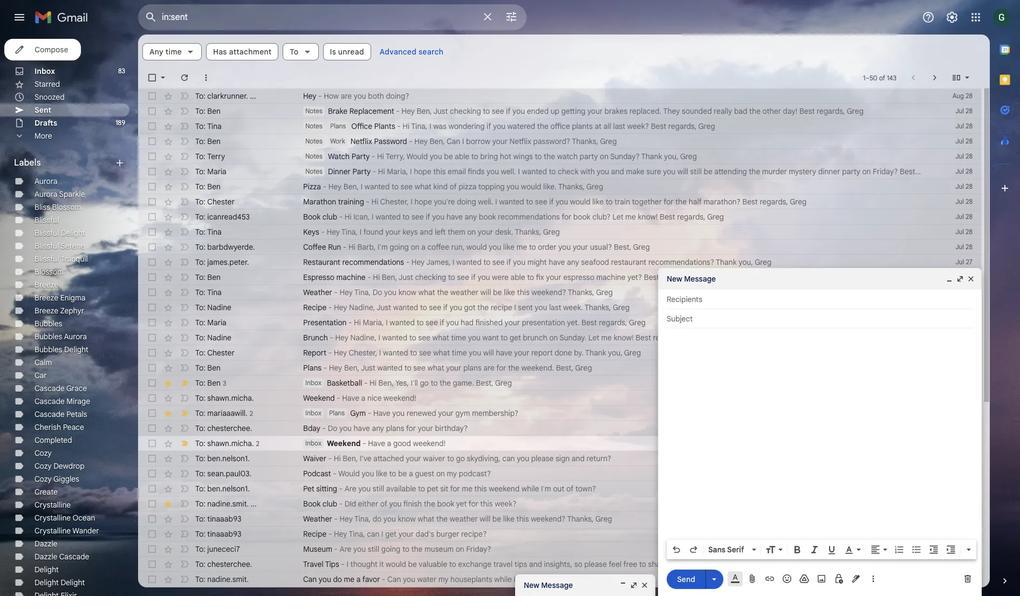 Task type: locate. For each thing, give the bounding box(es) containing it.
2 recipe from the top
[[303, 529, 327, 539]]

1 28 from the top
[[966, 92, 973, 100]]

10 to: from the top
[[195, 227, 205, 237]]

you're
[[434, 197, 455, 207]]

1 horizontal spatial friday?
[[873, 167, 898, 176]]

1 vertical spatial chester
[[207, 348, 235, 358]]

to: nadine for brunch
[[195, 333, 231, 343]]

starred link
[[35, 79, 60, 89]]

3 crystalline from the top
[[35, 526, 71, 536]]

weather for weather - hey tina, do you know what the weather will be like this weekend? thanks, greg
[[303, 514, 332, 524]]

going down keys
[[390, 242, 409, 252]]

- right "pizza"
[[323, 182, 326, 192]]

3 28 from the top
[[966, 122, 973, 130]]

best, down done
[[556, 363, 573, 373]]

car
[[35, 371, 47, 380]]

1 vertical spatial 2
[[256, 439, 259, 448]]

refresh image
[[179, 72, 190, 83]]

want
[[482, 333, 499, 343]]

to
[[483, 106, 490, 116], [471, 152, 478, 161], [535, 152, 542, 161], [549, 167, 556, 176], [392, 182, 399, 192], [526, 197, 533, 207], [606, 197, 613, 207], [403, 212, 410, 222], [529, 242, 536, 252], [484, 257, 491, 267], [448, 272, 455, 282], [527, 272, 534, 282], [420, 303, 427, 312], [417, 318, 424, 327], [409, 333, 416, 343], [501, 333, 508, 343], [410, 348, 417, 358], [404, 363, 411, 373], [431, 378, 438, 388], [447, 454, 454, 463], [389, 469, 396, 479], [418, 484, 425, 494], [402, 544, 409, 554], [449, 559, 456, 569], [639, 559, 646, 569]]

formatting options toolbar
[[667, 540, 976, 559]]

2 jul 27 from the top
[[956, 273, 973, 281]]

2 horizontal spatial thank
[[716, 257, 737, 267]]

3 bubbles from the top
[[35, 345, 62, 354]]

breeze for breeze link
[[35, 280, 58, 290]]

None checkbox
[[147, 72, 158, 83], [147, 91, 158, 101], [147, 151, 158, 162], [147, 211, 158, 222], [147, 227, 158, 237], [147, 242, 158, 252], [147, 257, 158, 268], [147, 302, 158, 313], [147, 332, 158, 343], [147, 423, 158, 434], [147, 438, 158, 449], [147, 468, 158, 479], [147, 574, 158, 585], [147, 72, 158, 83], [147, 91, 158, 101], [147, 151, 158, 162], [147, 211, 158, 222], [147, 227, 158, 237], [147, 242, 158, 252], [147, 257, 158, 268], [147, 302, 158, 313], [147, 332, 158, 343], [147, 423, 158, 434], [147, 438, 158, 449], [147, 468, 158, 479], [147, 574, 158, 585]]

to: tinaaab93 for recipe
[[195, 529, 241, 539]]

- right "keys"
[[321, 227, 325, 237]]

2 to: chesterchee. from the top
[[195, 559, 252, 569]]

1 to: from the top
[[195, 91, 205, 101]]

0 horizontal spatial would
[[338, 469, 360, 479]]

1 horizontal spatial checking
[[450, 106, 481, 116]]

i'm left the town?
[[541, 484, 551, 494]]

keys
[[403, 227, 418, 237]]

10 row from the top
[[138, 224, 981, 240]]

tinaaab93 up junececi7
[[207, 529, 241, 539]]

0 vertical spatial have
[[342, 393, 359, 403]]

the down dad's
[[411, 544, 423, 554]]

28 for 27th row from the bottom of the page
[[966, 197, 973, 206]]

know for do
[[398, 288, 416, 297]]

0 vertical spatial my
[[447, 469, 457, 479]]

go right the i'll on the bottom of the page
[[420, 378, 429, 388]]

3 jul 27 from the top
[[956, 288, 973, 296]]

to: tinaaab93 for weather
[[195, 514, 241, 524]]

unread
[[338, 47, 364, 57]]

completed
[[35, 435, 72, 445]]

blissful delight link
[[35, 228, 85, 238]]

2 29 from the top
[[966, 545, 973, 553]]

0 vertical spatial best,
[[614, 242, 631, 252]]

can up museum - are you still going to the museum on friday?
[[367, 529, 380, 539]]

1 vertical spatial to: nadine
[[195, 333, 231, 343]]

13 row from the top
[[138, 270, 981, 285]]

0 horizontal spatial recommendations
[[342, 257, 404, 267]]

3 cozy from the top
[[35, 474, 52, 484]]

0 vertical spatial to: ben.nelson1.
[[195, 454, 250, 463]]

hi right presentation
[[354, 318, 361, 327]]

your down brunch
[[514, 348, 529, 358]]

1 29 from the top
[[966, 530, 973, 538]]

jul 28 for 25th row from the bottom of the page
[[956, 228, 973, 236]]

nadine.smit. down "sean.paul03."
[[207, 499, 249, 509]]

1 book from the top
[[303, 212, 321, 222]]

inbox inside the inbox weekend - have a good weekend!
[[305, 439, 321, 447]]

27 for restaurant recommendations - hey james, i wanted to see if you might have any seafood restaurant recommendations? thank you, greg
[[966, 258, 973, 266]]

aurora link
[[35, 176, 57, 186]]

3 27 from the top
[[966, 288, 973, 296]]

i'll
[[411, 378, 418, 388]]

recipe for recipe - hey tina, can i get your dad's burger recipe?
[[303, 529, 327, 539]]

if down like.
[[549, 197, 554, 207]]

cell
[[943, 408, 981, 419], [943, 453, 981, 464], [943, 483, 981, 494], [943, 498, 981, 509]]

0 vertical spatial chester
[[207, 197, 235, 207]]

sunday?
[[610, 152, 640, 161]]

notes inside notes brake replacement - hey ben, just checking to see if you ended up getting your brakes replaced. they sounded really bad the other day! best regards, greg
[[305, 107, 323, 115]]

1 vertical spatial blossom
[[35, 267, 64, 277]]

0 vertical spatial weather
[[303, 288, 332, 297]]

0 vertical spatial jun 29
[[953, 530, 973, 538]]

0 vertical spatial party
[[580, 152, 598, 161]]

to: sean.paul03.
[[195, 469, 251, 479]]

0 vertical spatial plans
[[463, 363, 482, 373]]

2 tinaaab93 from the top
[[207, 529, 241, 539]]

1 vertical spatial jun 29
[[953, 545, 973, 553]]

completed link
[[35, 435, 72, 445]]

hi right plants at top
[[403, 121, 410, 131]]

24 to: from the top
[[195, 438, 205, 448]]

hey
[[303, 91, 316, 101], [402, 106, 415, 116], [415, 136, 428, 146], [328, 182, 342, 192], [327, 227, 340, 237], [412, 257, 425, 267], [340, 288, 353, 297], [334, 303, 347, 312], [335, 333, 348, 343], [334, 348, 347, 358], [329, 363, 342, 373], [340, 514, 353, 524], [334, 529, 347, 539]]

2 book from the top
[[303, 499, 321, 509]]

1 vertical spatial do
[[333, 575, 342, 584]]

jun 29 up jun 28
[[953, 560, 973, 568]]

pet sitting - are you still available to pet sit for me this weekend while i'm out of town?
[[303, 484, 596, 494]]

notes for watch party
[[305, 152, 323, 160]]

week?
[[627, 121, 649, 131], [495, 499, 517, 509]]

toggle split pane mode image
[[951, 72, 962, 83]]

to: tina down to: icanread453
[[195, 227, 222, 237]]

1 bubbles from the top
[[35, 319, 62, 329]]

2 for shawn.micha.
[[256, 439, 259, 448]]

bubbles delight
[[35, 345, 88, 354]]

blossom up breeze link
[[35, 267, 64, 277]]

1 jul 28 from the top
[[956, 107, 973, 115]]

watch
[[557, 152, 578, 161]]

to: ben down to: james.peter.
[[195, 272, 221, 282]]

wondering
[[449, 121, 485, 131]]

delight for blissful delight
[[61, 228, 85, 238]]

and right sign
[[572, 454, 585, 463]]

plans up 'good' at the bottom of page
[[386, 424, 404, 433]]

more image
[[201, 72, 211, 83]]

1 vertical spatial weather
[[450, 514, 478, 524]]

0 vertical spatial are
[[341, 91, 352, 101]]

to: maria
[[195, 167, 226, 176], [195, 318, 226, 327]]

2 to: nadine from the top
[[195, 333, 231, 343]]

28 for 9th row
[[966, 213, 973, 221]]

for
[[664, 197, 674, 207], [562, 212, 571, 222], [496, 363, 506, 373], [406, 424, 416, 433], [450, 484, 460, 494], [469, 499, 478, 509], [813, 559, 823, 569]]

chester
[[207, 197, 235, 207], [207, 348, 235, 358]]

of right 50
[[879, 74, 885, 82]]

1 vertical spatial maria
[[207, 318, 226, 327]]

0 horizontal spatial get
[[385, 529, 397, 539]]

dialog
[[658, 268, 982, 596]]

close image
[[640, 581, 649, 590]]

let down the train
[[613, 212, 624, 222]]

mystery
[[789, 167, 816, 176]]

to: chesterchee. down junececi7
[[195, 559, 252, 569]]

maria, right presentation
[[363, 318, 384, 327]]

1 vertical spatial ben.nelson1.
[[207, 484, 250, 494]]

able up email
[[455, 152, 469, 161]]

well. down hot on the top of page
[[501, 167, 516, 176]]

jul 28 for 6th row
[[956, 167, 973, 175]]

delight down "dazzle cascade"
[[61, 578, 85, 588]]

1 horizontal spatial week?
[[627, 121, 649, 131]]

shawn.micha. up mariaaawill.
[[207, 393, 254, 403]]

cherish peace
[[35, 422, 84, 432]]

28 for 30th row from the bottom of the page
[[966, 152, 973, 160]]

time up the plans - hey ben, just wanted to see what your plans are for the weekend. best, greg
[[452, 348, 467, 358]]

get
[[510, 333, 521, 343], [385, 529, 397, 539]]

- up "i've"
[[363, 439, 366, 448]]

thanks, down espresso
[[568, 288, 594, 297]]

2 crystalline from the top
[[35, 513, 71, 523]]

notes inside notes dinner party - hi maria, i hope this email finds you well. i wanted to check with you and make sure you will still be attending the murder mystery dinner party on friday? best regards, greg
[[305, 167, 323, 175]]

0 horizontal spatial thank
[[585, 348, 606, 358]]

book for book club - hi ican, i wanted to see if you have any book recommendations for book club? let me know! best regards, greg
[[303, 212, 321, 222]]

1 machine from the left
[[336, 272, 366, 282]]

would right terry,
[[407, 152, 428, 161]]

doing?
[[386, 91, 409, 101]]

28 for 34th row from the bottom
[[966, 92, 973, 100]]

inbox inside labels navigation
[[35, 66, 55, 76]]

nadine.smit. for to: nadine.smit. ...
[[207, 499, 249, 509]]

22 to: from the top
[[195, 408, 205, 418]]

- up weekend - have a nice weekend!
[[364, 378, 368, 388]]

advanced search
[[380, 47, 444, 57]]

0 vertical spatial nadine
[[207, 303, 231, 312]]

insert link ‪(⌘k)‬ image
[[764, 573, 775, 584]]

0 vertical spatial chesterchee.
[[207, 424, 252, 433]]

time for brunch
[[451, 333, 466, 343]]

the left weekend.
[[508, 363, 520, 373]]

2 vertical spatial thank
[[585, 348, 606, 358]]

0 vertical spatial crystalline
[[35, 500, 71, 510]]

2 jul 28 from the top
[[956, 122, 973, 130]]

plans down report
[[303, 363, 322, 373]]

recipe up 'museum'
[[303, 529, 327, 539]]

1 vertical spatial to: ben.nelson1.
[[195, 484, 250, 494]]

able
[[455, 152, 469, 161], [511, 272, 525, 282]]

29
[[966, 530, 973, 538], [966, 545, 973, 553], [966, 560, 973, 568]]

6 ben from the top
[[207, 378, 221, 388]]

2 to: maria from the top
[[195, 318, 226, 327]]

0 vertical spatial are
[[345, 484, 356, 494]]

what for want
[[432, 333, 449, 343]]

6 jul 28 from the top
[[956, 182, 973, 190]]

dad's
[[416, 529, 434, 539]]

2 vertical spatial crystalline
[[35, 526, 71, 536]]

weekend
[[303, 393, 335, 403], [327, 439, 361, 448]]

nadine, for just
[[349, 303, 375, 312]]

inbox inside inbox basketball - hi ben, yes, i'll go to the game. best, greg
[[305, 379, 321, 387]]

0 vertical spatial dazzle
[[35, 539, 57, 549]]

1 vertical spatial weekend
[[327, 439, 361, 448]]

notes left office
[[305, 122, 323, 130]]

both
[[368, 91, 384, 101]]

bubbles link
[[35, 319, 62, 329]]

travel left tips
[[493, 559, 513, 569]]

1 vertical spatial crystalline
[[35, 513, 71, 523]]

0 vertical spatial weekend?
[[532, 288, 566, 297]]

tina for weather
[[207, 288, 222, 297]]

any
[[465, 212, 477, 222], [567, 257, 579, 267], [372, 424, 384, 433], [669, 559, 681, 569]]

to: nadine
[[195, 303, 231, 312], [195, 333, 231, 343]]

cascade for cascade mirage
[[35, 397, 65, 406]]

do
[[373, 288, 382, 297], [328, 424, 337, 433]]

notes for brake replacement
[[305, 107, 323, 115]]

weather up 'museum'
[[303, 514, 332, 524]]

settings image
[[946, 11, 959, 24]]

blissful for blissful delight
[[35, 228, 59, 238]]

cozy giggles
[[35, 474, 79, 484]]

0 vertical spatial bubbles
[[35, 319, 62, 329]]

inbox up starred link
[[35, 66, 55, 76]]

8 28 from the top
[[966, 197, 973, 206]]

weekend
[[489, 484, 520, 494]]

0 vertical spatial out
[[553, 484, 565, 494]]

2 horizontal spatial go
[[518, 575, 527, 584]]

5 notes from the top
[[305, 167, 323, 175]]

blossom link
[[35, 267, 64, 277]]

to: maria for 16th row from the top
[[195, 318, 226, 327]]

out left the town?
[[553, 484, 565, 494]]

nadine, for i
[[350, 333, 376, 343]]

1 vertical spatial bubbles
[[35, 332, 62, 342]]

0 vertical spatial party
[[352, 152, 370, 161]]

sure
[[646, 167, 661, 176]]

2 travel from the left
[[920, 559, 939, 569]]

1 horizontal spatial maria,
[[387, 167, 408, 176]]

tinaaab93 for weather
[[207, 514, 241, 524]]

0 vertical spatial tinaaab93
[[207, 514, 241, 524]]

maria, down terry,
[[387, 167, 408, 176]]

the down the plans - hey ben, just wanted to see what your plans are for the weekend. best, greg
[[440, 378, 451, 388]]

1 recipe from the top
[[303, 303, 327, 312]]

0 horizontal spatial do
[[333, 575, 342, 584]]

and
[[611, 167, 624, 176], [420, 227, 433, 237], [572, 454, 585, 463], [529, 559, 542, 569]]

recipe - hey tina, can i get your dad's burger recipe?
[[303, 529, 487, 539]]

birthday?
[[435, 424, 468, 433]]

6 jul from the top
[[956, 182, 964, 190]]

aurora sparkle link
[[35, 189, 85, 199]]

your up brunch - hey nadine, i wanted to see what time you want to get brunch on sunday. let me know! best regards, greg
[[505, 318, 520, 327]]

1 vertical spatial have
[[373, 408, 390, 418]]

aug 28
[[953, 92, 973, 100]]

while right the weekend
[[522, 484, 539, 494]]

me
[[625, 212, 636, 222], [517, 242, 527, 252], [601, 333, 612, 343], [462, 484, 472, 494], [344, 575, 355, 584]]

1 to: tinaaab93 from the top
[[195, 514, 241, 524]]

ocean
[[73, 513, 95, 523]]

28 for 33th row from the bottom of the page
[[966, 107, 973, 115]]

what for pizza
[[415, 182, 431, 192]]

on up sit
[[436, 469, 445, 479]]

indent less ‪(⌘[)‬ image
[[928, 544, 939, 555]]

0 vertical spatial able
[[455, 152, 469, 161]]

labels navigation
[[0, 35, 138, 596]]

1 nadine.smit. from the top
[[207, 499, 249, 509]]

crystalline wander
[[35, 526, 99, 536]]

1 horizontal spatial please
[[584, 559, 607, 569]]

1 vertical spatial to: tina
[[195, 227, 222, 237]]

1 shawn.micha. from the top
[[207, 393, 254, 403]]

main menu image
[[13, 11, 26, 24]]

25 row from the top
[[138, 451, 981, 466]]

30 row from the top
[[138, 527, 981, 542]]

tab list
[[990, 35, 1020, 557]]

1 jul 27 from the top
[[956, 258, 973, 266]]

27
[[966, 258, 973, 266], [966, 273, 973, 281], [966, 288, 973, 296], [966, 303, 973, 311]]

1 to: maria from the top
[[195, 167, 226, 176]]

2 inside to: shawn.micha. 2
[[256, 439, 259, 448]]

jul 28 for 9th row
[[956, 213, 973, 221]]

know!
[[638, 212, 658, 222], [614, 333, 634, 343]]

1 cozy from the top
[[35, 448, 52, 458]]

4 cell from the top
[[943, 498, 981, 509]]

advanced search options image
[[501, 6, 522, 28]]

2 vertical spatial tina
[[207, 288, 222, 297]]

either
[[358, 499, 378, 509]]

1 blissful from the top
[[35, 215, 59, 225]]

hey for hey tina, can i get your dad's burger recipe?
[[334, 529, 347, 539]]

hi left barb,
[[348, 242, 355, 252]]

crystalline ocean link
[[35, 513, 95, 523]]

notes left work
[[305, 137, 323, 145]]

0 horizontal spatial able
[[455, 152, 469, 161]]

notes inside notes watch party - hi terry, would you be able to bring hot wings to the watch party on sunday? thank you, greg
[[305, 152, 323, 160]]

weather down espresso
[[303, 288, 332, 297]]

to: nadine for recipe
[[195, 303, 231, 312]]

notes watch party - hi terry, would you be able to bring hot wings to the watch party on sunday? thank you, greg
[[305, 152, 697, 161]]

29 up experiences.
[[966, 545, 973, 553]]

work
[[330, 137, 345, 145]]

crystalline ocean
[[35, 513, 95, 523]]

1 vertical spatial aurora
[[35, 189, 57, 199]]

28 row from the top
[[138, 496, 981, 511]]

1 vertical spatial know
[[398, 514, 416, 524]]

jun up experiences.
[[953, 545, 964, 553]]

your up museum - are you still going to the museum on friday?
[[399, 529, 414, 539]]

search
[[419, 47, 444, 57]]

main content
[[138, 35, 990, 596]]

2 blissful from the top
[[35, 228, 59, 238]]

- right favor
[[382, 575, 385, 584]]

tips
[[515, 559, 527, 569]]

jul 28 for 27th row from the bottom of the page
[[956, 197, 973, 206]]

nadine for recipe
[[207, 303, 231, 312]]

pizza
[[303, 182, 321, 192]]

do right bday
[[328, 424, 337, 433]]

party for watch party
[[352, 152, 370, 161]]

2 jun 29 from the top
[[953, 545, 973, 553]]

0 vertical spatial thank
[[641, 152, 662, 161]]

more formatting options image
[[964, 544, 974, 555]]

search mail image
[[141, 8, 161, 27]]

2 inside to: mariaaawill. 2
[[250, 409, 253, 417]]

2 to: tina from the top
[[195, 227, 222, 237]]

row
[[138, 88, 981, 104], [138, 104, 981, 119], [138, 119, 981, 134], [138, 134, 981, 149], [138, 149, 981, 164], [138, 164, 981, 179], [138, 179, 981, 194], [138, 194, 981, 209], [138, 209, 981, 224], [138, 224, 981, 240], [138, 240, 981, 255], [138, 255, 981, 270], [138, 270, 981, 285], [138, 285, 981, 300], [138, 300, 981, 315], [138, 315, 981, 330], [138, 330, 981, 345], [138, 345, 981, 360], [138, 360, 981, 375], [138, 375, 981, 391], [138, 391, 981, 406], [138, 406, 981, 421], [138, 421, 981, 436], [138, 436, 981, 451], [138, 451, 981, 466], [138, 466, 981, 481], [138, 481, 981, 496], [138, 496, 981, 511], [138, 511, 981, 527], [138, 527, 981, 542], [138, 542, 981, 557], [138, 557, 985, 572], [138, 572, 981, 587], [138, 587, 981, 596]]

0 vertical spatial ...
[[250, 91, 256, 101]]

5 jul from the top
[[956, 167, 964, 175]]

0 vertical spatial maria
[[207, 167, 226, 176]]

insert files using drive image
[[799, 573, 810, 584]]

23 row from the top
[[138, 421, 981, 436]]

jun for i thought it would be valuable to exchange travel tips and insights, so please feel free to share any advice or recommendations you have for making the most out of our travel experiences.
[[953, 560, 964, 568]]

like down the weekend
[[503, 514, 515, 524]]

1 vertical spatial breeze
[[35, 293, 58, 303]]

book for book club - did either of you finish the book yet for this week?
[[303, 499, 321, 509]]

0 vertical spatial shawn.micha.
[[207, 393, 254, 403]]

2 vertical spatial cozy
[[35, 474, 52, 484]]

hey for hey tina, do you know what the weather will be like this weekend? thanks, greg
[[340, 288, 353, 297]]

1 vertical spatial dazzle
[[35, 552, 57, 562]]

2 vertical spatial time
[[452, 348, 467, 358]]

1 horizontal spatial last
[[613, 121, 625, 131]]

are right the how
[[341, 91, 352, 101]]

7 row from the top
[[138, 179, 981, 194]]

weekend? for hey tina, do you know what the weather will be like this weekend? thanks, greg
[[532, 288, 566, 297]]

1 travel from the left
[[493, 559, 513, 569]]

1 vertical spatial are
[[340, 544, 351, 554]]

32 to: from the top
[[195, 559, 205, 569]]

29 down more formatting options image in the bottom of the page
[[966, 560, 973, 568]]

bubbles aurora
[[35, 332, 87, 342]]

1 vertical spatial my
[[438, 575, 449, 584]]

have for a
[[342, 393, 359, 403]]

jun down experiences.
[[953, 575, 964, 583]]

undo ‪(⌘z)‬ image
[[671, 544, 682, 555]]

pizza
[[459, 182, 476, 192]]

would down with
[[570, 197, 591, 207]]

nadine.smit. down junececi7
[[207, 575, 249, 584]]

1 vertical spatial book
[[303, 499, 321, 509]]

cascade for cascade grace
[[35, 384, 65, 393]]

starred
[[35, 79, 60, 89]]

like up club?
[[592, 197, 604, 207]]

0 vertical spatial weather
[[450, 288, 478, 297]]

to: ben for pizza
[[195, 182, 221, 192]]

3 breeze from the top
[[35, 306, 58, 316]]

chester for marathon training - hi chester, i hope you're doing well. i wanted to see if you would like to train together for the half marathon? best regards, greg
[[207, 197, 235, 207]]

pop out image
[[630, 581, 638, 590]]

2 to: ben.nelson1. from the top
[[195, 484, 250, 494]]

Message Body text field
[[667, 334, 973, 537]]

1 to: tina from the top
[[195, 121, 222, 131]]

thank right recommendations?
[[716, 257, 737, 267]]

1 chester from the top
[[207, 197, 235, 207]]

minimize image
[[619, 581, 627, 590]]

chester up to: icanread453
[[207, 197, 235, 207]]

1 to: nadine from the top
[[195, 303, 231, 312]]

on right them
[[467, 227, 476, 237]]

jun for are you still going to the museum on friday?
[[953, 545, 964, 553]]

still up thought
[[368, 544, 379, 554]]

blissful for blissful tranquil
[[35, 254, 59, 264]]

numbered list ‪(⌘⇧7)‬ image
[[894, 544, 905, 555]]

2 horizontal spatial you,
[[739, 257, 753, 267]]

please right so
[[584, 559, 607, 569]]

1 vertical spatial able
[[511, 272, 525, 282]]

chester,
[[380, 197, 409, 207], [349, 348, 377, 358]]

20 to: from the top
[[195, 378, 205, 388]]

1 vertical spatial chester,
[[349, 348, 377, 358]]

1 horizontal spatial plans
[[463, 363, 482, 373]]

10 jul from the top
[[956, 243, 964, 251]]

jul 27 for recipe - hey nadine, just wanted to see if you got the recipe i sent you last week. thanks, greg
[[956, 303, 973, 311]]

well. down topping
[[478, 197, 493, 207]]

1 vertical spatial cozy
[[35, 461, 52, 471]]

weekend! up the waiver
[[413, 439, 446, 448]]

0 vertical spatial know!
[[638, 212, 658, 222]]

for up 'good' at the bottom of page
[[406, 424, 416, 433]]

notes left brake on the top left of the page
[[305, 107, 323, 115]]

hey for hey chester, i wanted to see what time you will have your report done by. thank you, greg
[[334, 348, 347, 358]]

waiver
[[423, 454, 445, 463]]

- up sitting
[[333, 469, 336, 479]]

0 vertical spatial know
[[398, 288, 416, 297]]

6 28 from the top
[[966, 167, 973, 175]]

best, up restaurant
[[614, 242, 631, 252]]

blissful for blissful link on the left top
[[35, 215, 59, 225]]

best,
[[614, 242, 631, 252], [556, 363, 573, 373], [476, 378, 493, 388]]

restaurant recommendations - hey james, i wanted to see if you might have any seafood restaurant recommendations? thank you, greg
[[303, 257, 772, 267]]

4 blissful from the top
[[35, 254, 59, 264]]

kind
[[433, 182, 448, 192]]

1 ben.nelson1. from the top
[[207, 454, 250, 463]]

going
[[390, 242, 409, 252], [381, 544, 400, 554]]

italic ‪(⌘i)‬ image
[[809, 544, 820, 555]]

i'm right barb,
[[378, 242, 388, 252]]

2 maria from the top
[[207, 318, 226, 327]]

notes left watch
[[305, 152, 323, 160]]

3 row from the top
[[138, 119, 981, 134]]

hey for hey nadine, i wanted to see what time you want to get brunch on sunday. let me know! best regards, greg
[[335, 333, 348, 343]]

marathon?
[[704, 197, 741, 207]]

1 to: ben.nelson1. from the top
[[195, 454, 250, 463]]

ben,
[[417, 106, 432, 116], [430, 136, 445, 146], [344, 182, 359, 192], [382, 272, 397, 282], [344, 363, 359, 373], [378, 378, 394, 388], [343, 454, 358, 463]]

have for you
[[373, 408, 390, 418]]

1 horizontal spatial netflix
[[510, 136, 531, 146]]

0 vertical spatial hope
[[414, 167, 431, 176]]

blissful up blossom link
[[35, 254, 59, 264]]

None checkbox
[[147, 106, 158, 117], [147, 121, 158, 132], [147, 136, 158, 147], [147, 166, 158, 177], [147, 181, 158, 192], [147, 196, 158, 207], [147, 272, 158, 283], [147, 287, 158, 298], [147, 317, 158, 328], [147, 347, 158, 358], [147, 363, 158, 373], [147, 378, 158, 388], [147, 393, 158, 404], [147, 408, 158, 419], [147, 453, 158, 464], [147, 483, 158, 494], [147, 498, 158, 509], [147, 514, 158, 524], [147, 529, 158, 540], [147, 544, 158, 555], [147, 559, 158, 570], [147, 106, 158, 117], [147, 121, 158, 132], [147, 136, 158, 147], [147, 166, 158, 177], [147, 181, 158, 192], [147, 196, 158, 207], [147, 272, 158, 283], [147, 287, 158, 298], [147, 317, 158, 328], [147, 347, 158, 358], [147, 363, 158, 373], [147, 378, 158, 388], [147, 393, 158, 404], [147, 408, 158, 419], [147, 453, 158, 464], [147, 483, 158, 494], [147, 498, 158, 509], [147, 514, 158, 524], [147, 529, 158, 540], [147, 544, 158, 555], [147, 559, 158, 570]]

tina, for do
[[354, 288, 371, 297]]

dazzle cascade
[[35, 552, 89, 562]]

18 row from the top
[[138, 345, 981, 360]]

cascade
[[35, 384, 65, 393], [35, 397, 65, 406], [35, 409, 65, 419], [59, 552, 89, 562]]

might
[[527, 257, 547, 267]]

terry,
[[386, 152, 405, 161]]

1 horizontal spatial would
[[407, 152, 428, 161]]

check
[[558, 167, 579, 176]]

None search field
[[138, 4, 527, 30]]

cascade for cascade petals
[[35, 409, 65, 419]]

1 jul from the top
[[956, 107, 964, 115]]

message
[[541, 581, 573, 590]]

34 row from the top
[[138, 587, 981, 596]]

0 horizontal spatial 2
[[250, 409, 253, 417]]

aurora up bubbles delight link
[[64, 332, 87, 342]]

jun for hey tina, can i get your dad's burger recipe?
[[953, 530, 964, 538]]

bubbles down breeze zephyr
[[35, 319, 62, 329]]

0 vertical spatial well.
[[501, 167, 516, 176]]

for down italic ‪(⌘i)‬ icon
[[813, 559, 823, 569]]

1 vertical spatial are
[[484, 363, 495, 373]]

membership?
[[472, 408, 519, 418]]

keys - hey tina, i found your keys and left them on your desk. thanks, greg
[[303, 227, 560, 237]]

shawn.micha. for to: shawn.micha. 2
[[207, 438, 254, 448]]

1 vertical spatial maria,
[[363, 318, 384, 327]]

1 vertical spatial you,
[[739, 257, 753, 267]]

nadine,
[[349, 303, 375, 312], [350, 333, 376, 343]]

0 horizontal spatial maria,
[[363, 318, 384, 327]]

club
[[323, 212, 337, 222], [323, 499, 337, 509]]

weekend down the basketball
[[303, 393, 335, 403]]

7 jul from the top
[[956, 197, 964, 206]]

jun 28
[[953, 575, 973, 583]]

hi right waiver
[[334, 454, 341, 463]]

delight
[[61, 228, 85, 238], [64, 345, 88, 354], [35, 565, 59, 575], [35, 578, 59, 588], [61, 578, 85, 588]]

to: chester for marathon
[[195, 197, 235, 207]]

tina, for can
[[349, 529, 365, 539]]

nadine
[[207, 303, 231, 312], [207, 333, 231, 343]]

1 horizontal spatial best,
[[556, 363, 573, 373]]

advanced
[[380, 47, 417, 57]]

to: ben.nelson1. up to: sean.paul03.
[[195, 454, 250, 463]]

1 breeze from the top
[[35, 280, 58, 290]]

2 shawn.micha. from the top
[[207, 438, 254, 448]]

time for report
[[452, 348, 467, 358]]

- right plants at top
[[397, 121, 401, 131]]

nadine.smit.
[[207, 499, 249, 509], [207, 575, 249, 584]]

while
[[522, 484, 539, 494], [494, 575, 512, 584]]

to: chester up to: icanread453
[[195, 197, 235, 207]]

1 horizontal spatial do
[[373, 288, 382, 297]]

2 for mariaaawill.
[[250, 409, 253, 417]]

podcast
[[303, 469, 331, 479]]

1 to: chesterchee. from the top
[[195, 424, 252, 433]]

thank for by.
[[585, 348, 606, 358]]

4 jul 28 from the top
[[956, 152, 973, 160]]

clarkrunner.
[[207, 91, 248, 101]]

- right bday
[[322, 424, 326, 433]]

friday?
[[873, 167, 898, 176], [466, 544, 491, 554]]

10 jul 28 from the top
[[956, 243, 973, 251]]

ben up terry
[[207, 136, 221, 146]]

aurora for aurora link
[[35, 176, 57, 186]]

tranquil
[[61, 254, 88, 264]]

blossom down sparkle
[[52, 202, 81, 212]]

1 vertical spatial time
[[451, 333, 466, 343]]

1 horizontal spatial recommendations
[[498, 212, 560, 222]]

1 tina from the top
[[207, 121, 222, 131]]



Task type: describe. For each thing, give the bounding box(es) containing it.
29 for recipe - hey tina, can i get your dad's burger recipe?
[[966, 530, 973, 538]]

your up game.
[[446, 363, 461, 373]]

blissful for blissful serene
[[35, 241, 59, 251]]

12 row from the top
[[138, 255, 981, 270]]

1 horizontal spatial are
[[484, 363, 495, 373]]

21 row from the top
[[138, 391, 981, 406]]

0 horizontal spatial friday?
[[466, 544, 491, 554]]

my for on
[[447, 469, 457, 479]]

1 horizontal spatial get
[[510, 333, 521, 343]]

sans serif option
[[706, 544, 750, 555]]

to: mariaaawill. 2
[[195, 408, 253, 418]]

- down the basketball
[[337, 393, 340, 403]]

would right it
[[386, 559, 406, 569]]

grace
[[66, 384, 87, 393]]

24 row from the top
[[138, 436, 981, 451]]

more button
[[0, 129, 129, 142]]

2 jul from the top
[[956, 122, 964, 130]]

to: ben for plans
[[195, 363, 221, 373]]

... for to: nadine.smit. ...
[[251, 499, 257, 509]]

crystalline for ocean
[[35, 513, 71, 523]]

sans serif
[[708, 545, 744, 555]]

33 row from the top
[[138, 572, 981, 587]]

sounded
[[682, 106, 712, 116]]

11 row from the top
[[138, 240, 981, 255]]

you, for report - hey chester, i wanted to see what time you will have your report done by. thank you, greg
[[608, 348, 622, 358]]

of left our in the right of the page
[[897, 559, 904, 569]]

other
[[763, 106, 781, 116]]

burger
[[436, 529, 459, 539]]

any down undo ‪(⌘z)‬ icon
[[669, 559, 681, 569]]

to: ben.nelson1. for waiver
[[195, 454, 250, 463]]

password
[[374, 136, 407, 146]]

1 maria from the top
[[207, 167, 226, 176]]

9 row from the top
[[138, 209, 981, 224]]

nice
[[367, 393, 382, 403]]

7 to: from the top
[[195, 182, 205, 192]]

4 jul from the top
[[956, 152, 964, 160]]

4 to: from the top
[[195, 136, 205, 146]]

chester for report - hey chester, i wanted to see what time you will have your report done by. thank you, greg
[[207, 348, 235, 358]]

any down doing
[[465, 212, 477, 222]]

0 horizontal spatial best,
[[476, 378, 493, 388]]

plants
[[374, 121, 395, 131]]

0 vertical spatial please
[[531, 454, 554, 463]]

podcast - would you like to be a guest on my podcast?
[[303, 469, 491, 479]]

1 horizontal spatial while
[[522, 484, 539, 494]]

to: barbdwyerde.
[[195, 242, 255, 252]]

hi right the 'training'
[[372, 197, 378, 207]]

sign
[[556, 454, 570, 463]]

0 horizontal spatial party
[[580, 152, 598, 161]]

28 to: from the top
[[195, 499, 205, 509]]

more options image
[[870, 573, 877, 584]]

hey for hey tina, do you know what the weather will be like this weekend? thanks, greg
[[340, 514, 353, 524]]

1 vertical spatial party
[[842, 167, 860, 176]]

13 jul from the top
[[956, 288, 964, 296]]

1 crystalline from the top
[[35, 500, 71, 510]]

to: chester for report
[[195, 348, 235, 358]]

1 horizontal spatial book
[[479, 212, 496, 222]]

thu, jul 27, 2023, 5:14 pm element
[[956, 317, 973, 328]]

1 vertical spatial recommendations
[[342, 257, 404, 267]]

31 to: from the top
[[195, 544, 205, 554]]

- left the how
[[318, 91, 322, 101]]

- up 'museum'
[[329, 529, 332, 539]]

2 vertical spatial have
[[368, 439, 385, 448]]

notes for dinner party
[[305, 167, 323, 175]]

jul 28 for 28th row from the bottom
[[956, 182, 973, 190]]

1 vertical spatial get
[[385, 529, 397, 539]]

0 vertical spatial maria,
[[387, 167, 408, 176]]

2 horizontal spatial recommendations
[[717, 559, 779, 569]]

0 vertical spatial going
[[390, 242, 409, 252]]

up
[[551, 106, 559, 116]]

2 horizontal spatial book
[[573, 212, 591, 222]]

0 vertical spatial weekend!
[[384, 393, 416, 403]]

bliss blossom
[[35, 202, 81, 212]]

12 to: from the top
[[195, 257, 205, 267]]

cascade grace
[[35, 384, 87, 393]]

labels heading
[[14, 158, 114, 168]]

main content containing any time
[[138, 35, 990, 596]]

peace
[[63, 422, 84, 432]]

hi left terry,
[[377, 152, 384, 161]]

your up guest
[[406, 454, 421, 463]]

a left favor
[[356, 575, 361, 584]]

how
[[324, 91, 339, 101]]

blissful serene link
[[35, 241, 85, 251]]

0 horizontal spatial i'm
[[378, 242, 388, 252]]

1 vertical spatial can
[[367, 529, 380, 539]]

finished
[[475, 318, 503, 327]]

9 to: from the top
[[195, 212, 205, 222]]

breeze for breeze enigma
[[35, 293, 58, 303]]

inbox up bday
[[305, 409, 321, 417]]

28 for 4th row from the top of the page
[[966, 137, 973, 145]]

5 row from the top
[[138, 149, 981, 164]]

jul 27 for weather - hey tina, do you know what the weather will be like this weekend? thanks, greg
[[956, 288, 973, 296]]

26 row from the top
[[138, 466, 981, 481]]

1 to: ben from the top
[[195, 106, 221, 116]]

8 jul from the top
[[956, 213, 964, 221]]

weather for do
[[450, 288, 478, 297]]

will right sure
[[678, 167, 688, 176]]

28 for 25th row from the bottom of the page
[[966, 228, 973, 236]]

recipe?
[[461, 529, 487, 539]]

thank for recommendations?
[[716, 257, 737, 267]]

send button
[[667, 569, 706, 589]]

party for dinner party
[[353, 167, 371, 176]]

museum
[[425, 544, 454, 554]]

cozy for cozy "link"
[[35, 448, 52, 458]]

make
[[626, 167, 644, 176]]

bubbles for aurora
[[35, 332, 62, 342]]

1 horizontal spatial can
[[387, 575, 401, 584]]

gmail image
[[35, 6, 93, 28]]

the right got
[[477, 303, 489, 312]]

and right tips
[[529, 559, 542, 569]]

jul 28 for 4th row from the top of the page
[[956, 137, 973, 145]]

thanks, down plants
[[572, 136, 598, 146]]

0 horizontal spatial week?
[[495, 499, 517, 509]]

1 vertical spatial weekend!
[[413, 439, 446, 448]]

inbox link
[[35, 66, 55, 76]]

3 to: from the top
[[195, 121, 205, 131]]

they
[[663, 106, 680, 116]]

- right 'tips'
[[341, 559, 345, 569]]

be up available
[[398, 469, 407, 479]]

on left sunday?
[[600, 152, 609, 161]]

indent more ‪(⌘])‬ image
[[946, 544, 957, 555]]

15 to: from the top
[[195, 303, 205, 312]]

redo ‪(⌘y)‬ image
[[688, 544, 699, 555]]

0 horizontal spatial book
[[437, 499, 454, 509]]

17 to: from the top
[[195, 333, 205, 343]]

1 horizontal spatial can
[[502, 454, 515, 463]]

1 cell from the top
[[943, 408, 981, 419]]

for down brunch - hey nadine, i wanted to see what time you want to get brunch on sunday. let me know! best regards, greg
[[496, 363, 506, 373]]

ben.nelson1. for pet sitting - are you still available to pet sit for me this weekend while i'm out of town?
[[207, 484, 250, 494]]

8 to: from the top
[[195, 197, 205, 207]]

cozy giggles link
[[35, 474, 79, 484]]

if left had
[[440, 318, 444, 327]]

- right run
[[343, 242, 347, 252]]

bliss
[[35, 202, 50, 212]]

the down pet
[[424, 499, 435, 509]]

to: maria for 6th row
[[195, 167, 226, 176]]

have down order
[[549, 257, 565, 267]]

if up watered
[[506, 106, 511, 116]]

tina, for i
[[342, 227, 358, 237]]

2 horizontal spatial best,
[[614, 242, 631, 252]]

crystalline for wander
[[35, 526, 71, 536]]

toggle confidential mode image
[[834, 573, 844, 584]]

hey for hey tina, i found your keys and left them on your desk. thanks, greg
[[327, 227, 340, 237]]

if up 'keys - hey tina, i found your keys and left them on your desk. thanks, greg'
[[426, 212, 430, 222]]

19 row from the top
[[138, 360, 981, 375]]

travel tips - i thought it would be valuable to exchange travel tips and insights, so please feel free to share any advice or recommendations you have for making the most out of our travel experiences.
[[303, 559, 985, 569]]

0 vertical spatial blossom
[[52, 202, 81, 212]]

of left the town?
[[566, 484, 574, 494]]

has
[[213, 47, 227, 57]]

me right sunday.
[[601, 333, 612, 343]]

cascade down crystalline wander link
[[59, 552, 89, 562]]

of right either
[[380, 499, 387, 509]]

bubbles for delight
[[35, 345, 62, 354]]

6 row from the top
[[138, 164, 981, 179]]

if up espresso machine - hi ben, just checking to see if you were able to fix your espresso machine yet? best regards, greg
[[507, 257, 511, 267]]

you, for restaurant recommendations - hey james, i wanted to see if you might have any seafood restaurant recommendations? thank you, greg
[[739, 257, 753, 267]]

will up recipe
[[480, 288, 491, 297]]

28 for 6th row
[[966, 167, 973, 175]]

15 row from the top
[[138, 300, 981, 315]]

1 vertical spatial let
[[588, 333, 599, 343]]

hi left ican,
[[345, 212, 352, 222]]

be down "were"
[[493, 288, 502, 297]]

0 horizontal spatial are
[[341, 91, 352, 101]]

18 to: from the top
[[195, 348, 205, 358]]

has attachment
[[213, 47, 272, 57]]

- down the password
[[373, 167, 376, 176]]

12 28 from the top
[[966, 575, 973, 583]]

tinaaab93 for recipe
[[207, 529, 241, 539]]

more send options image
[[709, 574, 720, 585]]

6 to: from the top
[[195, 167, 205, 176]]

any time button
[[142, 43, 202, 60]]

be up email
[[444, 152, 453, 161]]

last for week?
[[613, 121, 625, 131]]

sent link
[[35, 105, 51, 115]]

on right the dinner
[[862, 167, 871, 176]]

getting
[[561, 106, 586, 116]]

know for do
[[398, 514, 416, 524]]

1 horizontal spatial go
[[456, 454, 465, 463]]

insert photo image
[[816, 573, 827, 584]]

insert signature image
[[851, 573, 862, 584]]

if down the weather - hey tina, do you know what the weather will be like this weekend? thanks, greg on the top of page
[[443, 303, 448, 312]]

1 vertical spatial out
[[884, 559, 895, 569]]

1 horizontal spatial thank
[[641, 152, 662, 161]]

28 for 11th row from the top of the page
[[966, 243, 973, 251]]

20 row from the top
[[138, 375, 981, 391]]

32 row from the top
[[138, 557, 985, 572]]

13 to: from the top
[[195, 272, 205, 282]]

thanks, right week.
[[585, 303, 611, 312]]

on down keys
[[411, 242, 419, 252]]

underline ‪(⌘u)‬ image
[[827, 545, 837, 556]]

free
[[623, 559, 637, 569]]

tina, for do
[[354, 514, 371, 524]]

0 horizontal spatial plans
[[386, 424, 404, 433]]

1 vertical spatial please
[[584, 559, 607, 569]]

dinner
[[328, 167, 351, 176]]

recommendations?
[[648, 257, 714, 267]]

report
[[303, 348, 326, 358]]

- down report
[[324, 363, 327, 373]]

jul 28 for 30th row from the bottom of the page
[[956, 152, 973, 160]]

ben.nelson1. for waiver - hi ben, i've attached your waiver to go skydiving, can you please sign and return?
[[207, 454, 250, 463]]

dazzle for dazzle link
[[35, 539, 57, 549]]

16 row from the top
[[138, 315, 981, 330]]

marathon
[[303, 197, 336, 207]]

Search mail text field
[[162, 12, 475, 23]]

is
[[330, 47, 336, 57]]

espresso
[[303, 272, 335, 282]]

have down brunch - hey nadine, i wanted to see what time you want to get brunch on sunday. let me know! best regards, greg
[[496, 348, 512, 358]]

cozy for cozy dewdrop
[[35, 461, 52, 471]]

basketball
[[327, 378, 362, 388]]

if up the netflix password - hey ben, can i borrow your netflix password? thanks, greg
[[487, 121, 491, 131]]

1 vertical spatial hope
[[414, 197, 432, 207]]

weather for do
[[450, 514, 478, 524]]

1 netflix from the left
[[350, 136, 372, 146]]

had
[[461, 318, 474, 327]]

2 vertical spatial still
[[368, 544, 379, 554]]

28 for 28th row from the bottom
[[966, 182, 973, 190]]

new
[[524, 581, 539, 590]]

barb,
[[357, 242, 376, 252]]

8 row from the top
[[138, 194, 981, 209]]

what for will
[[433, 348, 450, 358]]

0 horizontal spatial well.
[[478, 197, 493, 207]]

2 vertical spatial go
[[518, 575, 527, 584]]

9 jul from the top
[[956, 228, 964, 236]]

0 horizontal spatial checking
[[415, 272, 446, 282]]

0 horizontal spatial go
[[420, 378, 429, 388]]

if up the weather - hey tina, do you know what the weather will be like this weekend? thanks, greg on the top of page
[[471, 272, 476, 282]]

by.
[[574, 348, 584, 358]]

club for hi
[[323, 212, 337, 222]]

of right kind
[[450, 182, 457, 192]]

1 vertical spatial still
[[373, 484, 384, 494]]

2 to: ben from the top
[[195, 136, 221, 146]]

29 to: from the top
[[195, 514, 205, 524]]

clear search image
[[477, 6, 498, 28]]

0 vertical spatial weekend
[[303, 393, 335, 403]]

thanks, down the town?
[[567, 514, 594, 524]]

1 ben from the top
[[207, 106, 221, 116]]

what for are
[[428, 363, 444, 373]]

netflix password - hey ben, can i borrow your netflix password? thanks, greg
[[350, 136, 617, 146]]

calm link
[[35, 358, 52, 367]]

a left coffee
[[421, 242, 426, 252]]

for right yet
[[469, 499, 478, 509]]

the down the password? on the right top of page
[[544, 152, 555, 161]]

... for to: clarkrunner. ...
[[250, 91, 256, 101]]

0 vertical spatial you,
[[664, 152, 678, 161]]

cell for hi ben, i've attached your waiver to go skydiving, can you please sign and return?
[[943, 453, 981, 464]]

left
[[435, 227, 446, 237]]

like down espresso machine - hi ben, just checking to see if you were able to fix your espresso machine yet? best regards, greg
[[504, 288, 515, 297]]

drafts
[[35, 118, 57, 128]]

- right brunch
[[330, 333, 333, 343]]

33 to: from the top
[[195, 575, 205, 584]]

pet
[[303, 484, 314, 494]]

be down the weekend
[[492, 514, 501, 524]]

to: ben for espresso machine
[[195, 272, 221, 282]]

yet.
[[567, 318, 580, 327]]

the left half
[[675, 197, 687, 207]]

on down burger
[[456, 544, 464, 554]]

3 jul from the top
[[956, 137, 964, 145]]

27 for recipe - hey nadine, just wanted to see if you got the recipe i sent you last week. thanks, greg
[[966, 303, 973, 311]]

wander
[[72, 526, 99, 536]]

coffee run - hi barb, i'm going on a coffee run, would you like me to order you your usual? best, greg
[[303, 242, 650, 252]]

tina for keys
[[207, 227, 222, 237]]

hey for hey ben, just wanted to see what your plans are for the weekend. best, greg
[[329, 363, 342, 373]]

0 vertical spatial chester,
[[380, 197, 409, 207]]

2 machine from the left
[[596, 272, 626, 282]]

any up the inbox weekend - have a good weekend!
[[372, 424, 384, 433]]

for right sit
[[450, 484, 460, 494]]

seafood
[[581, 257, 609, 267]]

1 vertical spatial going
[[381, 544, 400, 554]]

cherish
[[35, 422, 61, 432]]

your left keys
[[385, 227, 401, 237]]

have down gym
[[354, 424, 370, 433]]

plans for office
[[330, 122, 346, 130]]

the up recipe - hey nadine, just wanted to see if you got the recipe i sent you last week. thanks, greg
[[437, 288, 448, 297]]

to: chesterchee. for travel tips
[[195, 559, 252, 569]]

22 row from the top
[[138, 406, 981, 421]]

3 ben from the top
[[207, 182, 221, 192]]

me up the restaurant recommendations - hey james, i wanted to see if you might have any seafood restaurant recommendations? thank you, greg
[[517, 242, 527, 252]]

marathon training - hi chester, i hope you're doing well. i wanted to see if you would like to train together for the half marathon? best regards, greg
[[303, 197, 807, 207]]

weekend? for hey tina, do you know what the weather will be like this weekend? thanks, greg
[[531, 514, 566, 524]]

17 row from the top
[[138, 330, 981, 345]]

0 vertical spatial still
[[690, 167, 702, 176]]

dinner
[[818, 167, 840, 176]]

to: chesterchee. for bday
[[195, 424, 252, 433]]

27 to: from the top
[[195, 484, 205, 494]]

the up insert signature icon
[[852, 559, 863, 569]]

12 jul from the top
[[956, 273, 964, 281]]

more
[[35, 131, 52, 141]]

16 to: from the top
[[195, 318, 205, 327]]

to: shawn.micha. 2
[[195, 438, 259, 448]]

1 vertical spatial plans
[[303, 363, 322, 373]]

so
[[574, 559, 583, 569]]

bold ‪(⌘b)‬ image
[[792, 544, 803, 555]]

jun 29 for museum - are you still going to the museum on friday?
[[953, 545, 973, 553]]

14 jul from the top
[[956, 303, 964, 311]]

support image
[[922, 11, 935, 24]]

30 to: from the top
[[195, 529, 205, 539]]

book club - hi ican, i wanted to see if you have any book recommendations for book club? let me know! best regards, greg
[[303, 212, 724, 222]]

insert emoji ‪(⌘⇧2)‬ image
[[782, 573, 793, 584]]

1 horizontal spatial i'm
[[541, 484, 551, 494]]

5 to: from the top
[[195, 152, 205, 161]]

delight down delight link
[[35, 578, 59, 588]]

jul 27 for restaurant recommendations - hey james, i wanted to see if you might have any seafood restaurant recommendations? thank you, greg
[[956, 258, 973, 266]]

11 to: from the top
[[195, 242, 205, 252]]

discard draft ‪(⌘⇧d)‬ image
[[962, 573, 973, 584]]

breeze for breeze zephyr
[[35, 306, 58, 316]]

1 horizontal spatial know!
[[638, 212, 658, 222]]

crystalline link
[[35, 500, 71, 510]]

1 row from the top
[[138, 88, 981, 104]]

25 to: from the top
[[195, 454, 205, 463]]

have up them
[[447, 212, 463, 222]]

your down renewed
[[418, 424, 433, 433]]

14 to: from the top
[[195, 288, 205, 297]]

2 horizontal spatial can
[[447, 136, 460, 146]]

14 row from the top
[[138, 285, 981, 300]]

club for did
[[323, 499, 337, 509]]

2 row from the top
[[138, 104, 981, 119]]

1 horizontal spatial do
[[373, 514, 382, 524]]

older image
[[930, 72, 940, 83]]

1 vertical spatial would
[[338, 469, 360, 479]]

thanks, down book club - hi ican, i wanted to see if you have any book recommendations for book club? let me know! best regards, greg
[[515, 227, 541, 237]]

for right together
[[664, 197, 674, 207]]

5 ben from the top
[[207, 363, 221, 373]]

bulleted list ‪(⌘⇧8)‬ image
[[911, 544, 922, 555]]

23 to: from the top
[[195, 424, 205, 433]]

4 row from the top
[[138, 134, 981, 149]]

2 27 from the top
[[966, 273, 973, 281]]

- right presentation
[[349, 318, 352, 327]]

2 netflix from the left
[[510, 136, 531, 146]]

your up notes watch party - hi terry, would you be able to bring hot wings to the watch party on sunday? thank you, greg
[[492, 136, 508, 146]]

- down keys
[[406, 257, 410, 267]]

dazzle for dazzle cascade
[[35, 552, 57, 562]]

was
[[433, 121, 447, 131]]

to: tina for weather
[[195, 288, 222, 297]]

delight link
[[35, 565, 59, 575]]

1 vertical spatial while
[[494, 575, 512, 584]]

me down the train
[[625, 212, 636, 222]]

delight up delight delight
[[35, 565, 59, 575]]

cascade petals
[[35, 409, 87, 419]]

0 horizontal spatial can
[[303, 575, 317, 584]]

to: ben.nelson1. for pet
[[195, 484, 250, 494]]

train
[[615, 197, 630, 207]]

replacement
[[349, 106, 394, 116]]

plans for gym
[[329, 409, 345, 417]]

time inside popup button
[[166, 47, 182, 57]]

found
[[363, 227, 384, 237]]

1 50 of 143
[[863, 74, 897, 82]]

1 vertical spatial know!
[[614, 333, 634, 343]]

nadine for brunch
[[207, 333, 231, 343]]

restaurant
[[611, 257, 647, 267]]

- right the password
[[409, 136, 413, 146]]

attach files image
[[747, 573, 758, 584]]

21 to: from the top
[[195, 393, 205, 403]]

1 horizontal spatial let
[[613, 212, 624, 222]]

espresso
[[563, 272, 595, 282]]

0 horizontal spatial do
[[328, 424, 337, 433]]

your up at
[[587, 106, 603, 116]]

brunch
[[523, 333, 547, 343]]

50
[[870, 74, 878, 82]]

delight for delight delight
[[61, 578, 85, 588]]

yet?
[[628, 272, 642, 282]]

on up done
[[549, 333, 558, 343]]

a left guest
[[409, 469, 413, 479]]

hi down barb,
[[373, 272, 380, 282]]

dialog containing sans serif
[[658, 268, 982, 596]]

cozy for cozy giggles
[[35, 474, 52, 484]]

on left vacation?
[[528, 575, 537, 584]]

jul 28 for 32th row from the bottom of the page
[[956, 122, 973, 130]]

- down barb,
[[368, 272, 371, 282]]

a left nice
[[361, 393, 365, 403]]

- right report
[[328, 348, 332, 358]]

me up yet
[[462, 484, 472, 494]]

29 row from the top
[[138, 511, 981, 527]]

email
[[448, 167, 466, 176]]

2 ben from the top
[[207, 136, 221, 146]]

1 vertical spatial best,
[[556, 363, 573, 373]]

11 jul from the top
[[956, 258, 964, 266]]

gym
[[455, 408, 470, 418]]

2 notes from the top
[[305, 122, 323, 130]]

1
[[863, 74, 866, 82]]

- down the 'training'
[[339, 212, 343, 222]]

1 horizontal spatial able
[[511, 272, 525, 282]]

it
[[379, 559, 384, 569]]

jul 28 for 33th row from the bottom of the page
[[956, 107, 973, 115]]

office
[[351, 121, 372, 131]]

cell for did either of you finish the book yet for this week?
[[943, 498, 981, 509]]

for down marathon training - hi chester, i hope you're doing well. i wanted to see if you would like to train together for the half marathon? best regards, greg
[[562, 212, 571, 222]]

your right fix
[[546, 272, 561, 282]]

28 for 32th row from the bottom of the page
[[966, 122, 973, 130]]

week.
[[563, 303, 583, 312]]

to: james.peter.
[[195, 257, 249, 267]]

0 horizontal spatial chester,
[[349, 348, 377, 358]]

0 vertical spatial would
[[407, 152, 428, 161]]

espresso machine - hi ben, just checking to see if you were able to fix your espresso machine yet? best regards, greg
[[303, 272, 708, 282]]

2 vertical spatial aurora
[[64, 332, 87, 342]]

insights,
[[544, 559, 572, 569]]

aug
[[953, 92, 964, 100]]

27 row from the top
[[138, 481, 981, 496]]

31 row from the top
[[138, 542, 981, 557]]

26 to: from the top
[[195, 469, 205, 479]]

compose
[[35, 45, 68, 54]]

new message
[[524, 581, 573, 590]]

recipe for recipe - hey nadine, just wanted to see if you got the recipe i sent you last week. thanks, greg
[[303, 303, 327, 312]]

good
[[393, 439, 411, 448]]



Task type: vqa. For each thing, say whether or not it's contained in the screenshot.
2023
no



